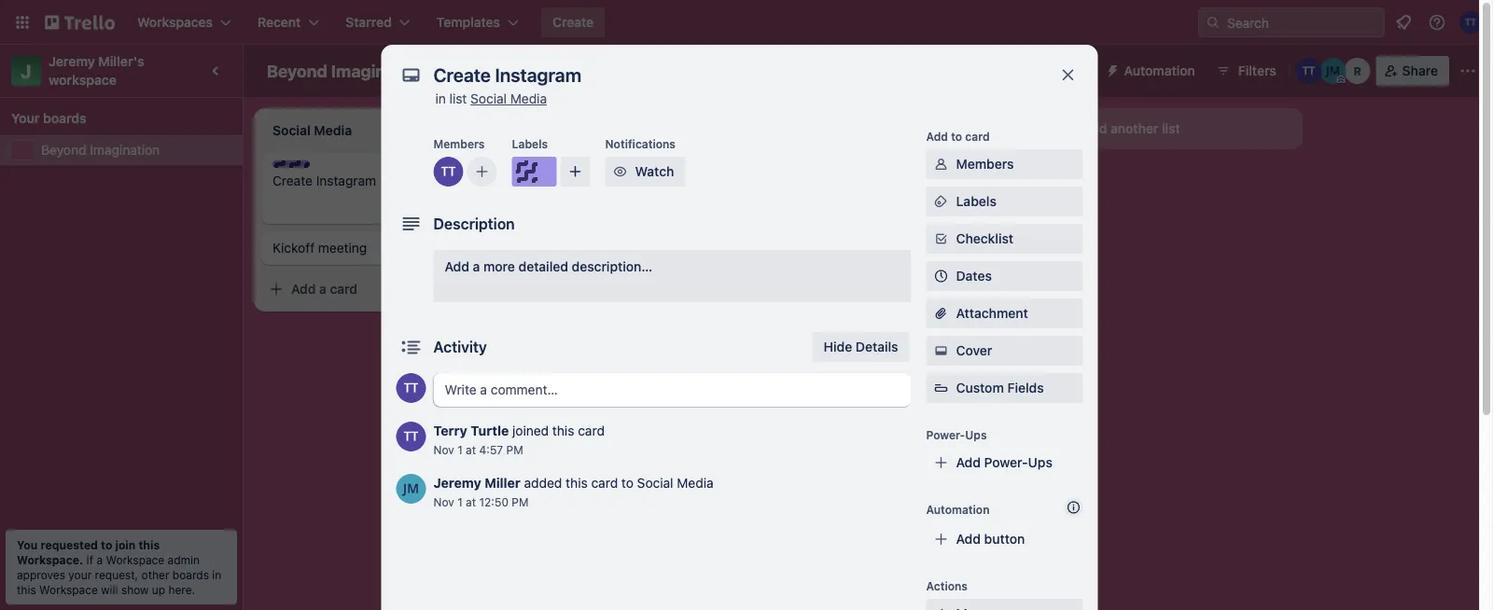 Task type: locate. For each thing, give the bounding box(es) containing it.
jeremy miller's workspace
[[49, 54, 148, 88]]

0 vertical spatial in
[[436, 91, 446, 106]]

a for more
[[473, 259, 480, 274]]

in left social media link
[[436, 91, 446, 106]]

0 horizontal spatial jeremy
[[49, 54, 95, 69]]

a inside button
[[319, 281, 327, 297]]

1 horizontal spatial ups
[[1028, 455, 1053, 471]]

0 vertical spatial nov
[[434, 443, 454, 457]]

sm image
[[932, 192, 951, 211], [932, 342, 951, 360]]

0 vertical spatial sm image
[[932, 192, 951, 211]]

add another list button
[[1049, 108, 1303, 149]]

kickoff
[[273, 240, 315, 256]]

sm image down add to card
[[932, 192, 951, 211]]

2 vertical spatial a
[[97, 554, 103, 567]]

imagination left the star or unstar board icon
[[331, 61, 426, 81]]

members
[[434, 137, 485, 150], [957, 156, 1014, 172]]

0 vertical spatial beyond
[[267, 61, 327, 81]]

workspace up social media link
[[506, 63, 575, 78]]

pm inside jeremy miller added this card to social media nov 1 at 12:50 pm
[[512, 496, 529, 509]]

a for card
[[319, 281, 327, 297]]

sm image inside members link
[[932, 155, 951, 174]]

1 horizontal spatial workspace
[[106, 554, 164, 567]]

0 vertical spatial power-ups
[[1015, 63, 1084, 78]]

jeremy inside jeremy miller added this card to social media nov 1 at 12:50 pm
[[434, 476, 482, 491]]

power- inside button
[[1015, 63, 1059, 78]]

2 at from the top
[[466, 496, 476, 509]]

1 horizontal spatial members
[[957, 156, 1014, 172]]

power-ups inside 'power-ups' button
[[1015, 63, 1084, 78]]

0 horizontal spatial in
[[212, 569, 222, 582]]

ups down fields
[[1028, 455, 1053, 471]]

workspace down join at the bottom
[[106, 554, 164, 567]]

sm image up add another list
[[1098, 56, 1125, 82]]

0 vertical spatial terry turtle (terryturtle) image
[[396, 373, 426, 403]]

watch
[[635, 164, 674, 179]]

2 horizontal spatial to
[[952, 130, 963, 143]]

dates button
[[927, 261, 1083, 291]]

0 vertical spatial beyond imagination
[[267, 61, 426, 81]]

jeremy up workspace
[[49, 54, 95, 69]]

0 horizontal spatial social
[[471, 91, 507, 106]]

1 vertical spatial nov
[[434, 496, 454, 509]]

jeremy for jeremy miller's workspace
[[49, 54, 95, 69]]

this
[[553, 423, 575, 439], [566, 476, 588, 491], [139, 539, 160, 552], [17, 584, 36, 597]]

cover
[[957, 343, 993, 359]]

nov
[[434, 443, 454, 457], [434, 496, 454, 509]]

terry turtle (terryturtle) image right open information menu image
[[1460, 11, 1483, 34]]

1 horizontal spatial jeremy
[[434, 476, 482, 491]]

create for create instagram
[[273, 173, 313, 189]]

2 vertical spatial to
[[101, 539, 112, 552]]

at inside jeremy miller added this card to social media nov 1 at 12:50 pm
[[466, 496, 476, 509]]

add for add power-ups
[[957, 455, 981, 471]]

0 horizontal spatial list
[[450, 91, 467, 106]]

1 horizontal spatial beyond
[[267, 61, 327, 81]]

0 vertical spatial jeremy
[[49, 54, 95, 69]]

ups left automation button
[[1059, 63, 1084, 78]]

automation up add another list button
[[1125, 63, 1196, 78]]

1 left 12:50
[[458, 496, 463, 509]]

automation button
[[1098, 56, 1207, 86]]

jeremy inside the jeremy miller's workspace
[[49, 54, 95, 69]]

0 vertical spatial members
[[434, 137, 485, 150]]

card down meeting
[[330, 281, 358, 297]]

Board name text field
[[258, 56, 435, 86]]

1
[[458, 443, 463, 457], [458, 496, 463, 509]]

0 vertical spatial workspace
[[506, 63, 575, 78]]

create
[[553, 14, 594, 30], [273, 173, 313, 189]]

this right joined
[[553, 423, 575, 439]]

1 horizontal spatial social
[[637, 476, 674, 491]]

to left join at the bottom
[[101, 539, 112, 552]]

color: purple, title: none image
[[512, 157, 557, 187], [273, 161, 310, 168]]

1 horizontal spatial boards
[[173, 569, 209, 582]]

0 horizontal spatial imagination
[[90, 142, 160, 158]]

sm image down add to card
[[932, 155, 951, 174]]

1 horizontal spatial list
[[1162, 121, 1181, 136]]

custom fields button
[[927, 379, 1083, 398]]

this down approves
[[17, 584, 36, 597]]

boards right your
[[43, 111, 87, 126]]

another
[[1111, 121, 1159, 136]]

at left 12:50
[[466, 496, 476, 509]]

1 vertical spatial media
[[677, 476, 714, 491]]

members link
[[927, 149, 1083, 179]]

2 horizontal spatial a
[[473, 259, 480, 274]]

1 vertical spatial create
[[273, 173, 313, 189]]

in list social media
[[436, 91, 547, 106]]

ups
[[1059, 63, 1084, 78], [966, 429, 987, 442], [1028, 455, 1053, 471]]

sm image left watch
[[611, 162, 630, 181]]

1 down terry
[[458, 443, 463, 457]]

beyond inside the board name text box
[[267, 61, 327, 81]]

terry turtle (terryturtle) image
[[1460, 11, 1483, 34], [1297, 58, 1323, 84], [434, 157, 464, 187], [471, 194, 493, 217]]

0 vertical spatial ups
[[1059, 63, 1084, 78]]

back to home image
[[45, 7, 115, 37]]

1 horizontal spatial color: purple, title: none image
[[512, 157, 557, 187]]

list
[[450, 91, 467, 106], [1162, 121, 1181, 136]]

1 vertical spatial sm image
[[932, 342, 951, 360]]

1 vertical spatial beyond
[[41, 142, 86, 158]]

sm image for automation
[[1098, 56, 1125, 82]]

thinking link
[[538, 172, 754, 190]]

0 vertical spatial boards
[[43, 111, 87, 126]]

add inside 'add a card' button
[[291, 281, 316, 297]]

a right if
[[97, 554, 103, 567]]

create from template… image
[[478, 282, 493, 297]]

add
[[1083, 121, 1108, 136], [927, 130, 949, 143], [445, 259, 470, 274], [291, 281, 316, 297], [957, 455, 981, 471], [957, 532, 981, 547]]

share button
[[1377, 56, 1450, 86]]

2 sm image from the top
[[932, 342, 951, 360]]

0 horizontal spatial workspace
[[39, 584, 98, 597]]

nov right jeremy miller (jeremymiller198) icon
[[434, 496, 454, 509]]

power-ups button
[[978, 56, 1095, 86]]

sm image left the cover at the right bottom
[[932, 342, 951, 360]]

at left the 4:57
[[466, 443, 476, 457]]

1 nov from the top
[[434, 443, 454, 457]]

1 vertical spatial power-ups
[[927, 429, 987, 442]]

workspace
[[49, 72, 117, 88]]

add up members link
[[927, 130, 949, 143]]

0 horizontal spatial automation
[[927, 503, 990, 516]]

2 nov from the top
[[434, 496, 454, 509]]

0 horizontal spatial media
[[510, 91, 547, 106]]

1 vertical spatial imagination
[[90, 142, 160, 158]]

pm
[[507, 443, 523, 457], [512, 496, 529, 509]]

social
[[471, 91, 507, 106], [637, 476, 674, 491]]

labels up color: bold red, title: "thoughts" element
[[512, 137, 548, 150]]

color: purple, title: none image up create instagram
[[273, 161, 310, 168]]

1 vertical spatial list
[[1162, 121, 1181, 136]]

members down add to card
[[957, 156, 1014, 172]]

pm down miller
[[512, 496, 529, 509]]

0 vertical spatial a
[[473, 259, 480, 274]]

detailed
[[519, 259, 569, 274]]

0 vertical spatial labels
[[512, 137, 548, 150]]

this right added
[[566, 476, 588, 491]]

1 vertical spatial in
[[212, 569, 222, 582]]

a left more
[[473, 259, 480, 274]]

2 1 from the top
[[458, 496, 463, 509]]

sm image inside labels link
[[932, 192, 951, 211]]

jeremy
[[49, 54, 95, 69], [434, 476, 482, 491]]

hide
[[824, 339, 853, 355]]

will
[[101, 584, 118, 597]]

add inside add another list button
[[1083, 121, 1108, 136]]

1 horizontal spatial beyond imagination
[[267, 61, 426, 81]]

1 horizontal spatial automation
[[1125, 63, 1196, 78]]

0 horizontal spatial ups
[[966, 429, 987, 442]]

power-ups
[[1015, 63, 1084, 78], [927, 429, 987, 442]]

pm right the 4:57
[[507, 443, 523, 457]]

1 vertical spatial boards
[[173, 569, 209, 582]]

card right added
[[591, 476, 618, 491]]

boards
[[43, 111, 87, 126], [173, 569, 209, 582]]

1 vertical spatial jeremy
[[434, 476, 482, 491]]

0 vertical spatial to
[[952, 130, 963, 143]]

this right join at the bottom
[[139, 539, 160, 552]]

your
[[68, 569, 92, 582]]

at inside terry turtle joined this card nov 1 at 4:57 pm
[[466, 443, 476, 457]]

color: purple, title: none image right the add members to card icon
[[512, 157, 557, 187]]

add for add another list
[[1083, 121, 1108, 136]]

0 vertical spatial pm
[[507, 443, 523, 457]]

0 vertical spatial at
[[466, 443, 476, 457]]

details
[[856, 339, 899, 355]]

0 vertical spatial social
[[471, 91, 507, 106]]

card up members link
[[966, 130, 990, 143]]

0 horizontal spatial boards
[[43, 111, 87, 126]]

nov down terry
[[434, 443, 454, 457]]

primary element
[[0, 0, 1494, 45]]

1 vertical spatial to
[[622, 476, 634, 491]]

create instagram link
[[273, 172, 489, 190]]

0 horizontal spatial a
[[97, 554, 103, 567]]

sm image
[[1098, 56, 1125, 82], [932, 155, 951, 174], [611, 162, 630, 181], [932, 230, 951, 248], [932, 605, 951, 611]]

1 at from the top
[[466, 443, 476, 457]]

card
[[966, 130, 990, 143], [330, 281, 358, 297], [578, 423, 605, 439], [591, 476, 618, 491]]

to inside you requested to join this workspace.
[[101, 539, 112, 552]]

labels link
[[927, 187, 1083, 217]]

add left 'button'
[[957, 532, 981, 547]]

terry turtle (terryturtle) image
[[396, 373, 426, 403], [396, 422, 426, 452]]

12:50
[[479, 496, 509, 509]]

filters button
[[1211, 56, 1283, 86]]

None text field
[[424, 58, 1041, 91]]

1 vertical spatial pm
[[512, 496, 529, 509]]

card inside jeremy miller added this card to social media nov 1 at 12:50 pm
[[591, 476, 618, 491]]

imagination
[[331, 61, 426, 81], [90, 142, 160, 158]]

add down custom
[[957, 455, 981, 471]]

1 vertical spatial 1
[[458, 496, 463, 509]]

1 horizontal spatial power-ups
[[1015, 63, 1084, 78]]

thoughts
[[556, 162, 608, 175]]

in right the other
[[212, 569, 222, 582]]

0 vertical spatial create
[[553, 14, 594, 30]]

terry
[[434, 423, 468, 439]]

labels
[[512, 137, 548, 150], [957, 194, 997, 209]]

at
[[466, 443, 476, 457], [466, 496, 476, 509]]

2 horizontal spatial workspace
[[506, 63, 575, 78]]

1 horizontal spatial media
[[677, 476, 714, 491]]

add inside add button button
[[957, 532, 981, 547]]

1 1 from the top
[[458, 443, 463, 457]]

j
[[21, 60, 31, 82]]

automation up add button
[[927, 503, 990, 516]]

a inside if a workspace admin approves your request, other boards in this workspace will show up here.
[[97, 554, 103, 567]]

labels up checklist
[[957, 194, 997, 209]]

workspace
[[506, 63, 575, 78], [106, 554, 164, 567], [39, 584, 98, 597]]

0 horizontal spatial power-ups
[[927, 429, 987, 442]]

add left another
[[1083, 121, 1108, 136]]

if
[[86, 554, 93, 567]]

sm image inside watch button
[[611, 162, 630, 181]]

star or unstar board image
[[447, 63, 462, 78]]

1 vertical spatial beyond imagination
[[41, 142, 160, 158]]

1 vertical spatial at
[[466, 496, 476, 509]]

create up workspace visible
[[553, 14, 594, 30]]

0 vertical spatial automation
[[1125, 63, 1196, 78]]

0 vertical spatial list
[[450, 91, 467, 106]]

ups up the add power-ups
[[966, 429, 987, 442]]

attachment
[[957, 306, 1029, 321]]

sm image inside cover link
[[932, 342, 951, 360]]

1 horizontal spatial imagination
[[331, 61, 426, 81]]

sm image left checklist
[[932, 230, 951, 248]]

terry turtle (terryturtle) image inside primary element
[[1460, 11, 1483, 34]]

2 vertical spatial ups
[[1028, 455, 1053, 471]]

0 horizontal spatial create
[[273, 173, 313, 189]]

0 vertical spatial 1
[[458, 443, 463, 457]]

terry turtle (terryturtle) image left the add members to card icon
[[434, 157, 464, 187]]

create inside button
[[553, 14, 594, 30]]

create button
[[542, 7, 605, 37]]

terry turtle (terryturtle) image down the add members to card icon
[[471, 194, 493, 217]]

0 vertical spatial imagination
[[331, 61, 426, 81]]

1 vertical spatial terry turtle (terryturtle) image
[[396, 422, 426, 452]]

add inside add a more detailed description… link
[[445, 259, 470, 274]]

0 vertical spatial power-
[[1015, 63, 1059, 78]]

Search field
[[1221, 8, 1385, 36]]

sm image inside checklist link
[[932, 230, 951, 248]]

boards down admin
[[173, 569, 209, 582]]

add left more
[[445, 259, 470, 274]]

add down kickoff
[[291, 281, 316, 297]]

kickoff meeting link
[[273, 239, 489, 258]]

list down the star or unstar board icon
[[450, 91, 467, 106]]

sm image for watch
[[611, 162, 630, 181]]

automation
[[1125, 63, 1196, 78], [927, 503, 990, 516]]

jeremy up nov 1 at 12:50 pm link
[[434, 476, 482, 491]]

workspace down your
[[39, 584, 98, 597]]

added
[[524, 476, 562, 491]]

jeremy for jeremy miller added this card to social media nov 1 at 12:50 pm
[[434, 476, 482, 491]]

terry turtle joined this card nov 1 at 4:57 pm
[[434, 423, 605, 457]]

card right joined
[[578, 423, 605, 439]]

this inside if a workspace admin approves your request, other boards in this workspace will show up here.
[[17, 584, 36, 597]]

fields
[[1008, 380, 1044, 396]]

add a more detailed description…
[[445, 259, 653, 274]]

add to card
[[927, 130, 990, 143]]

0 horizontal spatial to
[[101, 539, 112, 552]]

add inside add power-ups link
[[957, 455, 981, 471]]

this inside jeremy miller added this card to social media nov 1 at 12:50 pm
[[566, 476, 588, 491]]

1 horizontal spatial to
[[622, 476, 634, 491]]

sm image inside automation button
[[1098, 56, 1125, 82]]

to up members link
[[952, 130, 963, 143]]

0 horizontal spatial labels
[[512, 137, 548, 150]]

beyond imagination inside the board name text box
[[267, 61, 426, 81]]

to right added
[[622, 476, 634, 491]]

list right another
[[1162, 121, 1181, 136]]

1 vertical spatial labels
[[957, 194, 997, 209]]

imagination down 'your boards with 1 items' element
[[90, 142, 160, 158]]

add a card button
[[261, 274, 471, 304]]

imagination inside the board name text box
[[331, 61, 426, 81]]

social inside jeremy miller added this card to social media nov 1 at 12:50 pm
[[637, 476, 674, 491]]

2 horizontal spatial ups
[[1059, 63, 1084, 78]]

1 vertical spatial a
[[319, 281, 327, 297]]

custom
[[957, 380, 1004, 396]]

1 vertical spatial social
[[637, 476, 674, 491]]

workspace inside button
[[506, 63, 575, 78]]

1 horizontal spatial a
[[319, 281, 327, 297]]

color: bold red, title: "thoughts" element
[[538, 161, 608, 175]]

meeting
[[318, 240, 367, 256]]

members up the add members to card icon
[[434, 137, 485, 150]]

0 horizontal spatial beyond imagination
[[41, 142, 160, 158]]

create left instagram
[[273, 173, 313, 189]]

a down kickoff meeting
[[319, 281, 327, 297]]

search image
[[1206, 15, 1221, 30]]

jeremy miller (jeremymiller198) image
[[396, 474, 426, 504]]

beyond imagination
[[267, 61, 426, 81], [41, 142, 160, 158]]

1 horizontal spatial create
[[553, 14, 594, 30]]

1 sm image from the top
[[932, 192, 951, 211]]

jeremy miller (jeremymiller198) image
[[1321, 58, 1347, 84]]



Task type: describe. For each thing, give the bounding box(es) containing it.
sm image down actions
[[932, 605, 951, 611]]

visible
[[579, 63, 618, 78]]

joined
[[513, 423, 549, 439]]

jeremy miller added this card to social media nov 1 at 12:50 pm
[[434, 476, 714, 509]]

sm image for members
[[932, 155, 951, 174]]

checklist link
[[927, 224, 1083, 254]]

watch button
[[605, 157, 686, 187]]

checklist
[[957, 231, 1014, 246]]

rubyanndersson (rubyanndersson) image
[[1345, 58, 1371, 84]]

4:57
[[479, 443, 503, 457]]

2 terry turtle (terryturtle) image from the top
[[396, 422, 426, 452]]

cover link
[[927, 336, 1083, 366]]

button
[[985, 532, 1025, 547]]

1 vertical spatial automation
[[927, 503, 990, 516]]

thoughts thinking
[[538, 162, 608, 189]]

sm image for checklist
[[932, 230, 951, 248]]

miller
[[485, 476, 521, 491]]

create instagram
[[273, 173, 376, 189]]

workspace visible button
[[473, 56, 629, 86]]

admin
[[168, 554, 200, 567]]

add for add to card
[[927, 130, 949, 143]]

1 vertical spatial members
[[957, 156, 1014, 172]]

kickoff meeting
[[273, 240, 367, 256]]

add another list
[[1083, 121, 1181, 136]]

0 notifications image
[[1393, 11, 1415, 34]]

sm image for cover
[[932, 342, 951, 360]]

add members to card image
[[475, 162, 490, 181]]

1 horizontal spatial labels
[[957, 194, 997, 209]]

nov inside jeremy miller added this card to social media nov 1 at 12:50 pm
[[434, 496, 454, 509]]

instagram
[[316, 173, 376, 189]]

up
[[152, 584, 165, 597]]

requested
[[41, 539, 98, 552]]

Write a comment text field
[[434, 373, 912, 407]]

attachment button
[[927, 299, 1083, 329]]

custom fields
[[957, 380, 1044, 396]]

this inside terry turtle joined this card nov 1 at 4:57 pm
[[553, 423, 575, 439]]

1 terry turtle (terryturtle) image from the top
[[396, 373, 426, 403]]

1 vertical spatial workspace
[[106, 554, 164, 567]]

nov 1 at 4:57 pm link
[[434, 443, 523, 457]]

show
[[121, 584, 149, 597]]

2 vertical spatial workspace
[[39, 584, 98, 597]]

beyond imagination link
[[41, 141, 232, 160]]

0 vertical spatial media
[[510, 91, 547, 106]]

in inside if a workspace admin approves your request, other boards in this workspace will show up here.
[[212, 569, 222, 582]]

your boards with 1 items element
[[11, 107, 222, 130]]

add button button
[[927, 525, 1083, 555]]

dates
[[957, 268, 992, 284]]

r
[[1354, 64, 1362, 77]]

sm image for labels
[[932, 192, 951, 211]]

nov 1 at 12:50 pm link
[[434, 496, 529, 509]]

turtle
[[471, 423, 509, 439]]

create from template… image
[[1008, 170, 1023, 185]]

open information menu image
[[1428, 13, 1447, 32]]

other
[[141, 569, 169, 582]]

0 horizontal spatial beyond
[[41, 142, 86, 158]]

hide details
[[824, 339, 899, 355]]

add for add a card
[[291, 281, 316, 297]]

you
[[17, 539, 38, 552]]

approves
[[17, 569, 65, 582]]

add power-ups link
[[927, 448, 1083, 478]]

description
[[434, 215, 515, 233]]

pm inside terry turtle joined this card nov 1 at 4:57 pm
[[507, 443, 523, 457]]

join
[[115, 539, 136, 552]]

to inside jeremy miller added this card to social media nov 1 at 12:50 pm
[[622, 476, 634, 491]]

1 horizontal spatial in
[[436, 91, 446, 106]]

2 vertical spatial power-
[[985, 455, 1028, 471]]

terry turtle (terryturtle) image left r
[[1297, 58, 1323, 84]]

add button
[[957, 532, 1025, 547]]

request,
[[95, 569, 138, 582]]

filters
[[1239, 63, 1277, 78]]

social media link
[[471, 91, 547, 106]]

your boards
[[11, 111, 87, 126]]

automation inside button
[[1125, 63, 1196, 78]]

1 vertical spatial power-
[[927, 429, 966, 442]]

r button
[[1345, 58, 1371, 84]]

nov inside terry turtle joined this card nov 1 at 4:57 pm
[[434, 443, 454, 457]]

workspace visible
[[506, 63, 618, 78]]

create for create
[[553, 14, 594, 30]]

1 vertical spatial ups
[[966, 429, 987, 442]]

activity
[[434, 338, 487, 356]]

this inside you requested to join this workspace.
[[139, 539, 160, 552]]

boards inside if a workspace admin approves your request, other boards in this workspace will show up here.
[[173, 569, 209, 582]]

list inside button
[[1162, 121, 1181, 136]]

ups inside button
[[1059, 63, 1084, 78]]

add power-ups
[[957, 455, 1053, 471]]

add a card
[[291, 281, 358, 297]]

more
[[484, 259, 515, 274]]

description…
[[572, 259, 653, 274]]

0 horizontal spatial color: purple, title: none image
[[273, 161, 310, 168]]

notifications
[[605, 137, 676, 150]]

add for add button
[[957, 532, 981, 547]]

a for workspace
[[97, 554, 103, 567]]

miller's
[[98, 54, 144, 69]]

card inside terry turtle joined this card nov 1 at 4:57 pm
[[578, 423, 605, 439]]

show menu image
[[1459, 62, 1478, 80]]

actions
[[927, 580, 968, 593]]

you requested to join this workspace.
[[17, 539, 160, 567]]

add a more detailed description… link
[[434, 250, 912, 302]]

media inside jeremy miller added this card to social media nov 1 at 12:50 pm
[[677, 476, 714, 491]]

card inside 'add a card' button
[[330, 281, 358, 297]]

your
[[11, 111, 40, 126]]

workspace.
[[17, 554, 83, 567]]

hide details link
[[813, 332, 910, 362]]

here.
[[168, 584, 195, 597]]

share
[[1403, 63, 1439, 78]]

1 inside jeremy miller added this card to social media nov 1 at 12:50 pm
[[458, 496, 463, 509]]

add for add a more detailed description…
[[445, 259, 470, 274]]

if a workspace admin approves your request, other boards in this workspace will show up here.
[[17, 554, 222, 597]]

0 horizontal spatial members
[[434, 137, 485, 150]]

thinking
[[538, 173, 589, 189]]

1 inside terry turtle joined this card nov 1 at 4:57 pm
[[458, 443, 463, 457]]



Task type: vqa. For each thing, say whether or not it's contained in the screenshot.
third forward icon from the bottom
no



